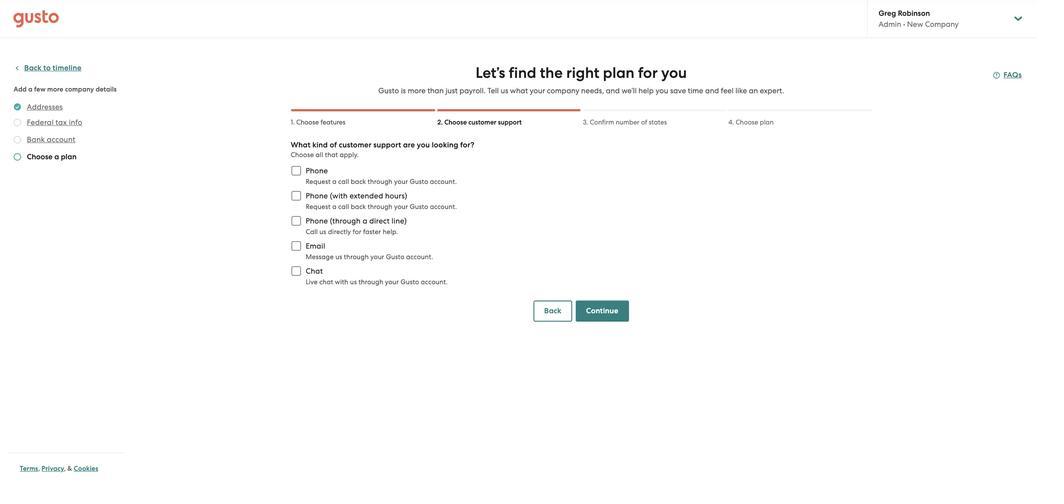 Task type: locate. For each thing, give the bounding box(es) containing it.
for down phone (through a direct line)
[[353, 228, 362, 236]]

call
[[339, 178, 349, 186], [339, 203, 349, 211]]

gusto for phone (with extended hours)
[[410, 203, 429, 211]]

0 horizontal spatial back
[[24, 63, 42, 73]]

and left feel at top right
[[706, 86, 720, 95]]

through for chat
[[359, 278, 384, 286]]

support inside what kind of customer support are you looking for? choose all that apply.
[[374, 141, 402, 150]]

payroll.
[[460, 86, 486, 95]]

2 call from the top
[[339, 203, 349, 211]]

you right help
[[656, 86, 669, 95]]

request a call back through your gusto account. for phone
[[306, 178, 457, 186]]

continue
[[587, 307, 619, 316]]

request for phone
[[306, 178, 331, 186]]

,
[[38, 465, 40, 473], [64, 465, 66, 473]]

your up 'hours)'
[[395, 178, 408, 186]]

0 horizontal spatial of
[[330, 141, 337, 150]]

support down what
[[498, 119, 522, 126]]

you
[[662, 64, 687, 82], [656, 86, 669, 95], [417, 141, 430, 150]]

phone
[[306, 167, 328, 175], [306, 192, 328, 200], [306, 217, 328, 226]]

back up phone (with extended hours)
[[351, 178, 366, 186]]

Phone (with extended hours) checkbox
[[287, 186, 306, 206]]

your inside let's find the right plan for you gusto is more than just payroll. tell us what your company needs, and we'll help you save time and feel like an expert.
[[530, 86, 546, 95]]

plan down expert.
[[761, 119, 774, 126]]

call up (with
[[339, 178, 349, 186]]

plan down account on the top of page
[[61, 152, 77, 162]]

2 back from the top
[[351, 203, 366, 211]]

2 horizontal spatial plan
[[761, 119, 774, 126]]

support left the are
[[374, 141, 402, 150]]

back inside 'button'
[[545, 307, 562, 316]]

back to timeline button
[[14, 63, 82, 74]]

back inside button
[[24, 63, 42, 73]]

you right the are
[[417, 141, 430, 150]]

with
[[335, 278, 349, 286]]

through down message us through your gusto account.
[[359, 278, 384, 286]]

more right is at the left of page
[[408, 86, 426, 95]]

terms
[[20, 465, 38, 473]]

you up save
[[662, 64, 687, 82]]

through up extended
[[368, 178, 393, 186]]

an
[[749, 86, 759, 95]]

0 horizontal spatial company
[[65, 85, 94, 93]]

1 call from the top
[[339, 178, 349, 186]]

of up that
[[330, 141, 337, 150]]

request a call back through your gusto account. up the direct
[[306, 203, 457, 211]]

feel
[[721, 86, 734, 95]]

your up live chat with us through your gusto account.
[[371, 253, 385, 261]]

choose up "looking"
[[445, 119, 467, 126]]

3 phone from the top
[[306, 217, 328, 226]]

through
[[368, 178, 393, 186], [368, 203, 393, 211], [344, 253, 369, 261], [359, 278, 384, 286]]

2 vertical spatial you
[[417, 141, 430, 150]]

0 horizontal spatial customer
[[339, 141, 372, 150]]

2 check image from the top
[[14, 153, 21, 161]]

phone left (with
[[306, 192, 328, 200]]

chat
[[320, 278, 333, 286]]

1 horizontal spatial for
[[639, 64, 658, 82]]

0 vertical spatial back
[[351, 178, 366, 186]]

confirm
[[590, 119, 615, 126]]

1 vertical spatial request a call back through your gusto account.
[[306, 203, 457, 211]]

choose inside 'list'
[[27, 152, 53, 162]]

1 horizontal spatial back
[[545, 307, 562, 316]]

for inside let's find the right plan for you gusto is more than just payroll. tell us what your company needs, and we'll help you save time and feel like an expert.
[[639, 64, 658, 82]]

email
[[306, 242, 325, 251]]

choose for choose features
[[297, 119, 319, 126]]

kind
[[313, 141, 328, 150]]

a inside 'list'
[[54, 152, 59, 162]]

terms , privacy , & cookies
[[20, 465, 98, 473]]

phone for phone (through a direct line)
[[306, 217, 328, 226]]

check image down the circle check image
[[14, 119, 21, 126]]

us right with
[[350, 278, 357, 286]]

0 vertical spatial of
[[642, 119, 648, 126]]

request a call back through your gusto account.
[[306, 178, 457, 186], [306, 203, 457, 211]]

of for number
[[642, 119, 648, 126]]

check image
[[14, 136, 21, 144]]

1 horizontal spatial of
[[642, 119, 648, 126]]

you inside what kind of customer support are you looking for? choose all that apply.
[[417, 141, 430, 150]]

2 vertical spatial plan
[[61, 152, 77, 162]]

choose for choose customer support
[[445, 119, 467, 126]]

admin
[[879, 20, 902, 29]]

0 vertical spatial support
[[498, 119, 522, 126]]

choose for choose plan
[[736, 119, 759, 126]]

phone down "all"
[[306, 167, 328, 175]]

0 vertical spatial plan
[[603, 64, 635, 82]]

2 vertical spatial phone
[[306, 217, 328, 226]]

your down 'hours)'
[[395, 203, 408, 211]]

your for chat
[[385, 278, 399, 286]]

check image down check image
[[14, 153, 21, 161]]

what
[[511, 86, 528, 95]]

1 phone from the top
[[306, 167, 328, 175]]

0 vertical spatial check image
[[14, 119, 21, 126]]

us right tell
[[501, 86, 509, 95]]

1 vertical spatial support
[[374, 141, 402, 150]]

choose down what
[[291, 151, 314, 159]]

a
[[28, 85, 33, 93], [54, 152, 59, 162], [333, 178, 337, 186], [333, 203, 337, 211], [363, 217, 368, 226]]

bank
[[27, 135, 45, 144]]

back
[[24, 63, 42, 73], [545, 307, 562, 316]]

customer
[[469, 119, 497, 126], [339, 141, 372, 150]]

save
[[671, 86, 687, 95]]

call down (with
[[339, 203, 349, 211]]

account. for phone
[[430, 178, 457, 186]]

privacy
[[42, 465, 64, 473]]

1 and from the left
[[606, 86, 620, 95]]

what
[[291, 141, 311, 150]]

company inside let's find the right plan for you gusto is more than just payroll. tell us what your company needs, and we'll help you save time and feel like an expert.
[[547, 86, 580, 95]]

continue button
[[576, 301, 629, 322]]

account. for phone (with extended hours)
[[430, 203, 457, 211]]

0 vertical spatial request
[[306, 178, 331, 186]]

request up (with
[[306, 178, 331, 186]]

company down timeline
[[65, 85, 94, 93]]

request a call back through your gusto account. up extended
[[306, 178, 457, 186]]

0 vertical spatial phone
[[306, 167, 328, 175]]

choose inside what kind of customer support are you looking for? choose all that apply.
[[291, 151, 314, 159]]

1 vertical spatial request
[[306, 203, 331, 211]]

choose
[[297, 119, 319, 126], [445, 119, 467, 126], [736, 119, 759, 126], [291, 151, 314, 159], [27, 152, 53, 162]]

2 request from the top
[[306, 203, 331, 211]]

a down account on the top of page
[[54, 152, 59, 162]]

(with
[[330, 192, 348, 200]]

plan
[[603, 64, 635, 82], [761, 119, 774, 126], [61, 152, 77, 162]]

of left states
[[642, 119, 648, 126]]

is
[[401, 86, 406, 95]]

through up the direct
[[368, 203, 393, 211]]

company down the
[[547, 86, 580, 95]]

1 back from the top
[[351, 178, 366, 186]]

choose for choose a plan
[[27, 152, 53, 162]]

gusto
[[379, 86, 399, 95], [410, 178, 429, 186], [410, 203, 429, 211], [386, 253, 405, 261], [401, 278, 419, 286]]

request
[[306, 178, 331, 186], [306, 203, 331, 211]]

faqs
[[1004, 70, 1023, 80]]

your right what
[[530, 86, 546, 95]]

live
[[306, 278, 318, 286]]

1 vertical spatial of
[[330, 141, 337, 150]]

1 horizontal spatial ,
[[64, 465, 66, 473]]

, left privacy
[[38, 465, 40, 473]]

choose down like
[[736, 119, 759, 126]]

back for phone (with extended hours)
[[351, 203, 366, 211]]

faster
[[363, 228, 381, 236]]

0 horizontal spatial for
[[353, 228, 362, 236]]

gusto inside let's find the right plan for you gusto is more than just payroll. tell us what your company needs, and we'll help you save time and feel like an expert.
[[379, 86, 399, 95]]

, left &
[[64, 465, 66, 473]]

a down (with
[[333, 203, 337, 211]]

1 vertical spatial check image
[[14, 153, 21, 161]]

looking
[[432, 141, 459, 150]]

for up help
[[639, 64, 658, 82]]

check image
[[14, 119, 21, 126], [14, 153, 21, 161]]

0 horizontal spatial support
[[374, 141, 402, 150]]

message
[[306, 253, 334, 261]]

your down message us through your gusto account.
[[385, 278, 399, 286]]

add
[[14, 85, 27, 93]]

of
[[642, 119, 648, 126], [330, 141, 337, 150]]

support
[[498, 119, 522, 126], [374, 141, 402, 150]]

account. for chat
[[421, 278, 448, 286]]

1 vertical spatial customer
[[339, 141, 372, 150]]

company
[[65, 85, 94, 93], [547, 86, 580, 95]]

0 vertical spatial call
[[339, 178, 349, 186]]

1 horizontal spatial more
[[408, 86, 426, 95]]

1 vertical spatial phone
[[306, 192, 328, 200]]

let's
[[476, 64, 506, 82]]

apply.
[[340, 151, 359, 159]]

0 vertical spatial request a call back through your gusto account.
[[306, 178, 457, 186]]

request for phone (with extended hours)
[[306, 203, 331, 211]]

choose up what
[[297, 119, 319, 126]]

direct
[[370, 217, 390, 226]]

1 vertical spatial back
[[545, 307, 562, 316]]

0 vertical spatial back
[[24, 63, 42, 73]]

1 horizontal spatial company
[[547, 86, 580, 95]]

1 vertical spatial call
[[339, 203, 349, 211]]

phone (with extended hours)
[[306, 192, 408, 200]]

2 request a call back through your gusto account. from the top
[[306, 203, 457, 211]]

us inside let's find the right plan for you gusto is more than just payroll. tell us what your company needs, and we'll help you save time and feel like an expert.
[[501, 86, 509, 95]]

0 vertical spatial you
[[662, 64, 687, 82]]

1 horizontal spatial customer
[[469, 119, 497, 126]]

customer up for?
[[469, 119, 497, 126]]

phone up call
[[306, 217, 328, 226]]

0 horizontal spatial and
[[606, 86, 620, 95]]

1 vertical spatial back
[[351, 203, 366, 211]]

a up (with
[[333, 178, 337, 186]]

for
[[639, 64, 658, 82], [353, 228, 362, 236]]

2 phone from the top
[[306, 192, 328, 200]]

more inside let's find the right plan for you gusto is more than just payroll. tell us what your company needs, and we'll help you save time and feel like an expert.
[[408, 86, 426, 95]]

account.
[[430, 178, 457, 186], [430, 203, 457, 211], [407, 253, 434, 261], [421, 278, 448, 286]]

more right few
[[47, 85, 63, 93]]

bank account
[[27, 135, 75, 144]]

1 request from the top
[[306, 178, 331, 186]]

choose down bank
[[27, 152, 53, 162]]

customer up apply. at top left
[[339, 141, 372, 150]]

of inside what kind of customer support are you looking for? choose all that apply.
[[330, 141, 337, 150]]

back
[[351, 178, 366, 186], [351, 203, 366, 211]]

0 horizontal spatial plan
[[61, 152, 77, 162]]

us right message
[[336, 253, 343, 261]]

back down phone (with extended hours)
[[351, 203, 366, 211]]

1 horizontal spatial plan
[[603, 64, 635, 82]]

0 horizontal spatial ,
[[38, 465, 40, 473]]

plan up we'll
[[603, 64, 635, 82]]

1 request a call back through your gusto account. from the top
[[306, 178, 457, 186]]

time
[[688, 86, 704, 95]]

and left we'll
[[606, 86, 620, 95]]

1 horizontal spatial and
[[706, 86, 720, 95]]

Phone checkbox
[[287, 161, 306, 181]]

0 vertical spatial for
[[639, 64, 658, 82]]

help.
[[383, 228, 399, 236]]

your
[[530, 86, 546, 95], [395, 178, 408, 186], [395, 203, 408, 211], [371, 253, 385, 261], [385, 278, 399, 286]]

request down (with
[[306, 203, 331, 211]]

us
[[501, 86, 509, 95], [320, 228, 327, 236], [336, 253, 343, 261], [350, 278, 357, 286]]

greg robinson admin • new company
[[879, 9, 960, 29]]

company
[[926, 20, 960, 29]]



Task type: describe. For each thing, give the bounding box(es) containing it.
of for kind
[[330, 141, 337, 150]]

to
[[43, 63, 51, 73]]

call
[[306, 228, 318, 236]]

tell
[[488, 86, 499, 95]]

robinson
[[899, 9, 931, 18]]

choose customer support
[[445, 119, 522, 126]]

bank account button
[[27, 134, 75, 145]]

addresses
[[27, 103, 63, 111]]

call for phone
[[339, 178, 349, 186]]

circle check image
[[14, 102, 21, 112]]

your for phone
[[395, 178, 408, 186]]

0 horizontal spatial more
[[47, 85, 63, 93]]

we'll
[[622, 86, 637, 95]]

timeline
[[53, 63, 82, 73]]

1 vertical spatial you
[[656, 86, 669, 95]]

a up "faster"
[[363, 217, 368, 226]]

back to timeline
[[24, 63, 82, 73]]

privacy link
[[42, 465, 64, 473]]

back for phone
[[351, 178, 366, 186]]

extended
[[350, 192, 384, 200]]

1 check image from the top
[[14, 119, 21, 126]]

live chat with us through your gusto account.
[[306, 278, 448, 286]]

call us directly for faster help.
[[306, 228, 399, 236]]

cookies
[[74, 465, 98, 473]]

phone for phone (with extended hours)
[[306, 192, 328, 200]]

like
[[736, 86, 748, 95]]

message us through your gusto account.
[[306, 253, 434, 261]]

for?
[[461, 141, 475, 150]]

back for back to timeline
[[24, 63, 42, 73]]

new
[[908, 20, 924, 29]]

back for back
[[545, 307, 562, 316]]

(through
[[330, 217, 361, 226]]

you for for
[[662, 64, 687, 82]]

Email checkbox
[[287, 237, 306, 256]]

right
[[567, 64, 600, 82]]

account
[[47, 135, 75, 144]]

1 , from the left
[[38, 465, 40, 473]]

expert.
[[760, 86, 785, 95]]

customer inside what kind of customer support are you looking for? choose all that apply.
[[339, 141, 372, 150]]

the
[[540, 64, 563, 82]]

find
[[509, 64, 537, 82]]

through for phone
[[368, 178, 393, 186]]

Chat checkbox
[[287, 262, 306, 281]]

than
[[428, 86, 444, 95]]

gusto for chat
[[401, 278, 419, 286]]

choose a plan list
[[14, 102, 122, 164]]

phone (through a direct line)
[[306, 217, 407, 226]]

federal tax info button
[[27, 117, 82, 128]]

addresses button
[[27, 102, 63, 112]]

plan inside 'list'
[[61, 152, 77, 162]]

phone for phone
[[306, 167, 328, 175]]

few
[[34, 85, 46, 93]]

details
[[96, 85, 117, 93]]

•
[[904, 20, 906, 29]]

plan inside let's find the right plan for you gusto is more than just payroll. tell us what your company needs, and we'll help you save time and feel like an expert.
[[603, 64, 635, 82]]

what kind of customer support are you looking for? choose all that apply.
[[291, 141, 475, 159]]

0 vertical spatial customer
[[469, 119, 497, 126]]

home image
[[13, 10, 59, 28]]

confirm number of states
[[590, 119, 667, 126]]

1 vertical spatial for
[[353, 228, 362, 236]]

terms link
[[20, 465, 38, 473]]

&
[[67, 465, 72, 473]]

through for phone (with extended hours)
[[368, 203, 393, 211]]

greg
[[879, 9, 897, 18]]

number
[[616, 119, 640, 126]]

that
[[325, 151, 338, 159]]

choose a plan
[[27, 152, 77, 162]]

1 horizontal spatial support
[[498, 119, 522, 126]]

directly
[[328, 228, 351, 236]]

choose features
[[297, 119, 346, 126]]

us right call
[[320, 228, 327, 236]]

your for phone (with extended hours)
[[395, 203, 408, 211]]

gusto for phone
[[410, 178, 429, 186]]

federal tax info
[[27, 118, 82, 127]]

tax
[[56, 118, 67, 127]]

cookies button
[[74, 464, 98, 474]]

help
[[639, 86, 654, 95]]

2 and from the left
[[706, 86, 720, 95]]

are
[[403, 141, 415, 150]]

chat
[[306, 267, 323, 276]]

states
[[649, 119, 667, 126]]

faqs button
[[994, 70, 1023, 81]]

Phone (through a direct line) checkbox
[[287, 211, 306, 231]]

through down call us directly for faster help. on the left top of page
[[344, 253, 369, 261]]

a left few
[[28, 85, 33, 93]]

2 , from the left
[[64, 465, 66, 473]]

hours)
[[385, 192, 408, 200]]

just
[[446, 86, 458, 95]]

you for are
[[417, 141, 430, 150]]

all
[[316, 151, 324, 159]]

info
[[69, 118, 82, 127]]

call for phone (with extended hours)
[[339, 203, 349, 211]]

line)
[[392, 217, 407, 226]]

1 vertical spatial plan
[[761, 119, 774, 126]]

choose plan
[[736, 119, 774, 126]]

needs,
[[582, 86, 605, 95]]

request a call back through your gusto account. for phone (with extended hours)
[[306, 203, 457, 211]]

features
[[321, 119, 346, 126]]

let's find the right plan for you gusto is more than just payroll. tell us what your company needs, and we'll help you save time and feel like an expert.
[[379, 64, 785, 95]]

add a few more company details
[[14, 85, 117, 93]]

back button
[[534, 301, 573, 322]]

federal
[[27, 118, 54, 127]]



Task type: vqa. For each thing, say whether or not it's contained in the screenshot.
share your state tax details
no



